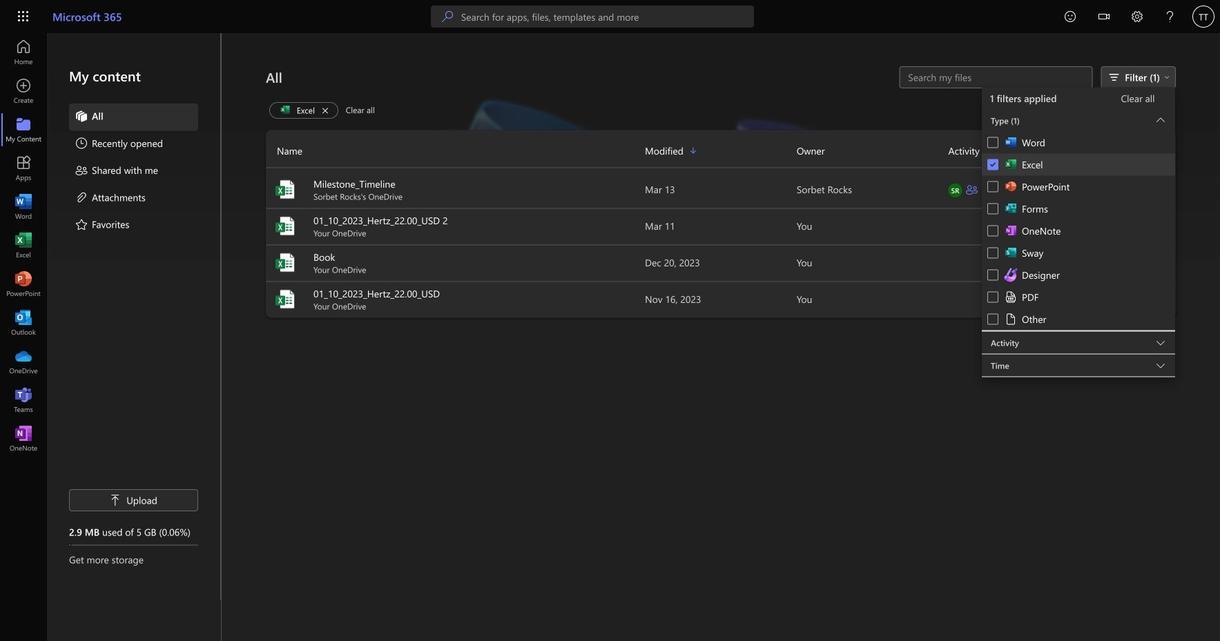 Task type: describe. For each thing, give the bounding box(es) containing it.
Search my files text field
[[907, 70, 1085, 84]]

onenote image
[[17, 432, 30, 446]]

Search box. Suggestions appear as you type. search field
[[461, 6, 754, 28]]

word checkbox item
[[982, 132, 1176, 154]]

name milestone_timeline cell
[[266, 177, 645, 202]]

name 01_10_2023_hertz_22.00_usd 2 cell
[[266, 214, 645, 239]]

teams image
[[17, 394, 30, 408]]

forms checkbox item
[[982, 198, 1176, 220]]

pdf checkbox item
[[982, 286, 1176, 309]]

activity, column 4 of 4 column header
[[949, 140, 1176, 162]]

sway checkbox item
[[982, 242, 1176, 264]]

menu inside my content left pane navigation navigation
[[69, 104, 198, 239]]

home image
[[17, 46, 30, 59]]

create image
[[17, 84, 30, 98]]

displaying 4 out of 7 files. status
[[900, 66, 1093, 88]]

my content left pane navigation navigation
[[47, 33, 221, 600]]

my content image
[[17, 123, 30, 137]]

other checkbox item
[[982, 308, 1176, 331]]



Task type: vqa. For each thing, say whether or not it's contained in the screenshot.
Letters
no



Task type: locate. For each thing, give the bounding box(es) containing it.
excel image for name 01_10_2023_hertz_22.00_usd 2 cell
[[274, 215, 296, 237]]

None search field
[[431, 6, 754, 28]]

1 excel image from the top
[[274, 252, 296, 274]]

1 vertical spatial excel image
[[274, 288, 296, 311]]

excel image for name 01_10_2023_hertz_22.00_usd cell
[[274, 288, 296, 311]]

name book cell
[[266, 250, 645, 275]]

onedrive image
[[17, 355, 30, 369]]

excel image inside name 01_10_2023_hertz_22.00_usd cell
[[274, 288, 296, 311]]

0 vertical spatial excel image
[[274, 252, 296, 274]]

excel image for the 'name milestone_timeline' cell at the top of page
[[274, 179, 296, 201]]

banner
[[0, 0, 1221, 36]]

2 excel image from the top
[[274, 288, 296, 311]]

designer checkbox item
[[982, 264, 1176, 286]]

excel image inside the 'name milestone_timeline' cell
[[274, 179, 296, 201]]

tt image
[[1193, 6, 1215, 28]]

excel checkbox item
[[982, 154, 1176, 176]]

row
[[266, 140, 1176, 168]]

apps image
[[17, 162, 30, 175]]

onenote checkbox item
[[982, 220, 1176, 242]]

0 horizontal spatial menu
[[69, 104, 198, 239]]

excel image inside name book cell
[[274, 252, 296, 274]]

menu
[[69, 104, 198, 239], [982, 132, 1176, 331]]

powerpoint image
[[17, 278, 30, 292]]

application
[[0, 33, 1221, 642]]

1 vertical spatial excel image
[[274, 215, 296, 237]]

excel image inside name 01_10_2023_hertz_22.00_usd 2 cell
[[274, 215, 296, 237]]

excel image
[[274, 252, 296, 274], [274, 288, 296, 311]]

excel image
[[274, 179, 296, 201], [274, 215, 296, 237], [17, 239, 30, 253]]

2 vertical spatial excel image
[[17, 239, 30, 253]]

navigation
[[0, 33, 47, 459]]

name 01_10_2023_hertz_22.00_usd cell
[[266, 287, 645, 312]]

1 horizontal spatial menu
[[982, 132, 1176, 331]]

outlook image
[[17, 316, 30, 330]]

word image
[[17, 200, 30, 214]]

0 vertical spatial excel image
[[274, 179, 296, 201]]

powerpoint checkbox item
[[982, 176, 1176, 198]]

excel image for name book cell
[[274, 252, 296, 274]]



